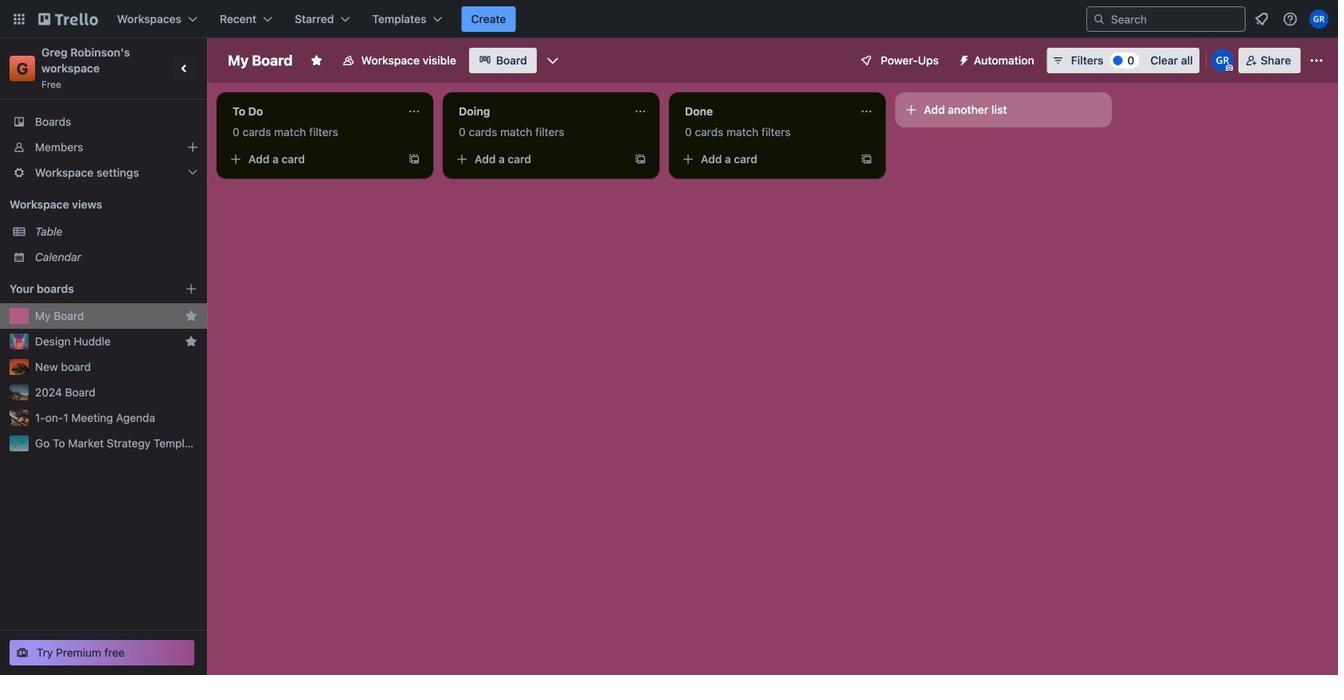 Task type: vqa. For each thing, say whether or not it's contained in the screenshot.
Start with a template
no



Task type: locate. For each thing, give the bounding box(es) containing it.
greg robinson (gregrobinson96) image
[[1310, 10, 1329, 29], [1212, 49, 1234, 72]]

2 starred icon image from the top
[[185, 335, 198, 348]]

None text field
[[223, 99, 402, 124]]

create from template… image
[[408, 153, 421, 166], [860, 153, 873, 166]]

primary element
[[0, 0, 1338, 38]]

1 horizontal spatial create from template… image
[[860, 153, 873, 166]]

star or unstar board image
[[310, 54, 323, 67]]

create from template… image
[[634, 153, 647, 166]]

0 horizontal spatial greg robinson (gregrobinson96) image
[[1212, 49, 1234, 72]]

None text field
[[449, 99, 628, 124], [676, 99, 854, 124], [449, 99, 628, 124], [676, 99, 854, 124]]

0 horizontal spatial create from template… image
[[408, 153, 421, 166]]

1 vertical spatial starred icon image
[[185, 335, 198, 348]]

greg robinson (gregrobinson96) image down search field
[[1212, 49, 1234, 72]]

1 horizontal spatial greg robinson (gregrobinson96) image
[[1310, 10, 1329, 29]]

starred icon image
[[185, 310, 198, 323], [185, 335, 198, 348]]

open information menu image
[[1283, 11, 1299, 27]]

workspace navigation collapse icon image
[[174, 57, 196, 80]]

0 vertical spatial starred icon image
[[185, 310, 198, 323]]

greg robinson (gregrobinson96) image right open information menu image
[[1310, 10, 1329, 29]]

0 vertical spatial greg robinson (gregrobinson96) image
[[1310, 10, 1329, 29]]

1 create from template… image from the left
[[408, 153, 421, 166]]



Task type: describe. For each thing, give the bounding box(es) containing it.
back to home image
[[38, 6, 98, 32]]

add board image
[[185, 283, 198, 296]]

1 vertical spatial greg robinson (gregrobinson96) image
[[1212, 49, 1234, 72]]

sm image
[[952, 48, 974, 70]]

this member is an admin of this board. image
[[1226, 65, 1233, 72]]

Search field
[[1106, 8, 1245, 30]]

1 starred icon image from the top
[[185, 310, 198, 323]]

show menu image
[[1309, 53, 1325, 69]]

greg robinson (gregrobinson96) image inside primary element
[[1310, 10, 1329, 29]]

customize views image
[[545, 53, 561, 69]]

Board name text field
[[220, 48, 301, 73]]

0 notifications image
[[1252, 10, 1271, 29]]

search image
[[1093, 13, 1106, 25]]

2 create from template… image from the left
[[860, 153, 873, 166]]

your boards with 6 items element
[[10, 280, 161, 299]]



